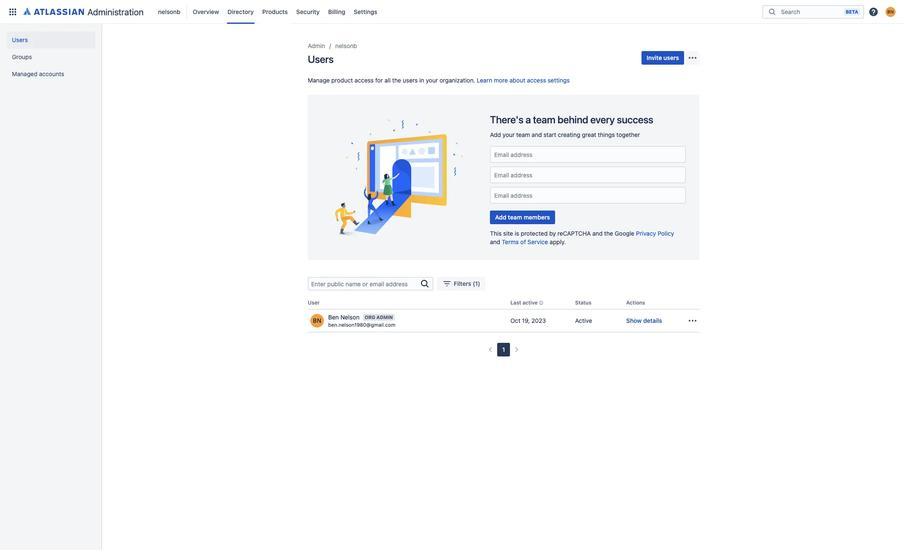 Task type: vqa. For each thing, say whether or not it's contained in the screenshot.
Access
yes



Task type: describe. For each thing, give the bounding box(es) containing it.
settings link
[[351, 5, 380, 19]]

active
[[575, 317, 592, 325]]

privacy
[[636, 230, 656, 237]]

managed accounts
[[12, 70, 64, 78]]

managed
[[12, 70, 37, 78]]

account image
[[886, 7, 896, 17]]

more
[[494, 77, 508, 84]]

protected
[[521, 230, 548, 237]]

managed accounts link
[[7, 66, 95, 83]]

toggle navigation image
[[94, 34, 112, 51]]

directory link
[[225, 5, 256, 19]]

behind
[[558, 114, 588, 126]]

there's
[[490, 114, 524, 126]]

user
[[308, 300, 320, 306]]

pagination element
[[484, 343, 524, 357]]

1 access from the left
[[355, 77, 374, 84]]

org admin
[[365, 315, 393, 320]]

google
[[615, 230, 635, 237]]

members
[[524, 214, 550, 221]]

add for add team members
[[495, 214, 507, 221]]

filters
[[454, 280, 471, 287]]

creating
[[558, 131, 580, 138]]

overview link
[[190, 5, 222, 19]]

ben
[[328, 314, 339, 321]]

0 horizontal spatial your
[[426, 77, 438, 84]]

security link
[[294, 5, 322, 19]]

terms of service link
[[502, 238, 548, 246]]

privacy policy link
[[636, 230, 674, 237]]

search icon image
[[767, 7, 778, 16]]

2 vertical spatial and
[[490, 238, 500, 246]]

by
[[549, 230, 556, 237]]

nelsonb for the rightmost nelsonb 'link'
[[335, 42, 357, 49]]

1 email address email field from the top
[[494, 151, 683, 159]]

19,
[[522, 317, 530, 325]]

1 horizontal spatial nelsonb link
[[335, 41, 357, 51]]

2023
[[532, 317, 546, 325]]

status
[[575, 300, 592, 306]]

organization.
[[440, 77, 475, 84]]

0 vertical spatial and
[[532, 131, 542, 138]]

filters (1)
[[454, 280, 480, 287]]

last active
[[511, 300, 538, 306]]

administration link
[[20, 5, 147, 19]]

overview
[[193, 8, 219, 15]]

security
[[296, 8, 320, 15]]

invite
[[647, 54, 662, 61]]

every
[[591, 114, 615, 126]]

add team members button
[[490, 211, 555, 224]]

beta
[[846, 9, 859, 14]]

users link
[[7, 32, 95, 49]]

directory
[[228, 8, 254, 15]]

in
[[420, 77, 424, 84]]

search image
[[420, 279, 430, 289]]

billing link
[[326, 5, 348, 19]]

team for and
[[516, 131, 530, 138]]

of
[[521, 238, 526, 246]]

add team members
[[495, 214, 550, 221]]

there's a team behind every success
[[490, 114, 654, 126]]

help icon image
[[869, 7, 879, 17]]

all
[[385, 77, 391, 84]]

a
[[526, 114, 531, 126]]

2 email address email field from the top
[[494, 171, 683, 179]]

users inside button
[[664, 54, 679, 61]]

together
[[617, 131, 640, 138]]

(1)
[[473, 280, 480, 287]]

manage
[[308, 77, 330, 84]]

learn
[[477, 77, 492, 84]]

success
[[617, 114, 654, 126]]

groups
[[12, 53, 32, 60]]

add your team and start creating great things together
[[490, 131, 640, 138]]

1 horizontal spatial users
[[308, 53, 334, 65]]

1 horizontal spatial your
[[503, 131, 515, 138]]



Task type: locate. For each thing, give the bounding box(es) containing it.
ben.nelson1980@gmail.com
[[328, 322, 396, 328]]

1 vertical spatial email address email field
[[494, 171, 683, 179]]

service
[[528, 238, 548, 246]]

and down the "this"
[[490, 238, 500, 246]]

filters (1) button
[[437, 277, 486, 291]]

details
[[643, 317, 662, 325]]

users up groups
[[12, 36, 28, 43]]

team right a
[[533, 114, 556, 126]]

settings
[[548, 77, 570, 84]]

nelsonb link inside global navigation element
[[156, 5, 183, 19]]

1 vertical spatial users
[[403, 77, 418, 84]]

1 button
[[497, 343, 510, 357]]

3 email address email field from the top
[[494, 191, 683, 200]]

0 vertical spatial the
[[392, 77, 401, 84]]

products link
[[260, 5, 290, 19]]

team
[[533, 114, 556, 126], [516, 131, 530, 138], [508, 214, 522, 221]]

0 vertical spatial email address email field
[[494, 151, 683, 159]]

the right all
[[392, 77, 401, 84]]

0 vertical spatial add
[[490, 131, 501, 138]]

invite users
[[647, 54, 679, 61]]

groups link
[[7, 49, 95, 66]]

2 vertical spatial team
[[508, 214, 522, 221]]

Email address email field
[[494, 151, 683, 159], [494, 171, 683, 179], [494, 191, 683, 200]]

last
[[511, 300, 521, 306]]

billing
[[328, 8, 345, 15]]

show details
[[626, 317, 662, 325]]

0 horizontal spatial and
[[490, 238, 500, 246]]

2 horizontal spatial and
[[593, 230, 603, 237]]

active
[[523, 300, 538, 306]]

Search field
[[779, 4, 844, 19]]

1 vertical spatial and
[[593, 230, 603, 237]]

global navigation element
[[5, 0, 762, 24]]

great
[[582, 131, 596, 138]]

2 vertical spatial email address email field
[[494, 191, 683, 200]]

administration banner
[[0, 0, 905, 24]]

learn more about access settings link
[[477, 77, 570, 84]]

users
[[664, 54, 679, 61], [403, 77, 418, 84]]

nelsonb for nelsonb 'link' within the global navigation element
[[158, 8, 180, 15]]

team up is
[[508, 214, 522, 221]]

ben nelson
[[328, 314, 360, 321]]

your right in
[[426, 77, 438, 84]]

0 vertical spatial team
[[533, 114, 556, 126]]

admin link
[[308, 41, 325, 51]]

appswitcher icon image
[[8, 7, 18, 17]]

oct 19, 2023
[[511, 317, 546, 325]]

product
[[331, 77, 353, 84]]

0 horizontal spatial the
[[392, 77, 401, 84]]

the left the google
[[604, 230, 613, 237]]

show
[[626, 317, 642, 325]]

0 horizontal spatial access
[[355, 77, 374, 84]]

nelsonb inside 'link'
[[158, 8, 180, 15]]

access
[[355, 77, 374, 84], [527, 77, 546, 84]]

0 vertical spatial users
[[12, 36, 28, 43]]

1 vertical spatial the
[[604, 230, 613, 237]]

info image
[[538, 300, 545, 307]]

0 vertical spatial nelsonb
[[158, 8, 180, 15]]

Enter public name or email address text field
[[309, 278, 420, 290]]

2 access from the left
[[527, 77, 546, 84]]

users down admin 'link'
[[308, 53, 334, 65]]

1 vertical spatial your
[[503, 131, 515, 138]]

1 vertical spatial nelsonb
[[335, 42, 357, 49]]

actions
[[626, 300, 645, 306]]

1 vertical spatial team
[[516, 131, 530, 138]]

add inside button
[[495, 214, 507, 221]]

0 vertical spatial users
[[664, 54, 679, 61]]

invite users button
[[642, 51, 684, 65]]

and right recaptcha
[[593, 230, 603, 237]]

admin
[[308, 42, 325, 49]]

access left for
[[355, 77, 374, 84]]

atlassian image
[[23, 6, 84, 16], [23, 6, 84, 16]]

0 horizontal spatial users
[[12, 36, 28, 43]]

and
[[532, 131, 542, 138], [593, 230, 603, 237], [490, 238, 500, 246]]

the
[[392, 77, 401, 84], [604, 230, 613, 237]]

terms
[[502, 238, 519, 246]]

manage product access for all the users in your organization. learn more about access settings
[[308, 77, 570, 84]]

start
[[544, 131, 556, 138]]

this site is protected by recaptcha and the google privacy policy and terms of service apply.
[[490, 230, 674, 246]]

0 horizontal spatial nelsonb
[[158, 8, 180, 15]]

for
[[375, 77, 383, 84]]

add up the "this"
[[495, 214, 507, 221]]

admin
[[377, 315, 393, 320]]

is
[[515, 230, 519, 237]]

1 horizontal spatial and
[[532, 131, 542, 138]]

0 horizontal spatial users
[[403, 77, 418, 84]]

settings
[[354, 8, 377, 15]]

and left start
[[532, 131, 542, 138]]

about
[[510, 77, 525, 84]]

add for add your team and start creating great things together
[[490, 131, 501, 138]]

things
[[598, 131, 615, 138]]

team inside add team members button
[[508, 214, 522, 221]]

0 vertical spatial nelsonb link
[[156, 5, 183, 19]]

nelson
[[341, 314, 360, 321]]

nelsonb link
[[156, 5, 183, 19], [335, 41, 357, 51]]

1 vertical spatial users
[[308, 53, 334, 65]]

1 horizontal spatial access
[[527, 77, 546, 84]]

accounts
[[39, 70, 64, 78]]

nelsonb link right admin 'link'
[[335, 41, 357, 51]]

nelsonb
[[158, 8, 180, 15], [335, 42, 357, 49]]

apply.
[[550, 238, 566, 246]]

users right invite
[[664, 54, 679, 61]]

this
[[490, 230, 502, 237]]

team down a
[[516, 131, 530, 138]]

your
[[426, 77, 438, 84], [503, 131, 515, 138]]

0 horizontal spatial nelsonb link
[[156, 5, 183, 19]]

1 horizontal spatial nelsonb
[[335, 42, 357, 49]]

nelsonb right admin
[[335, 42, 357, 49]]

administration
[[88, 7, 144, 17]]

your down the there's
[[503, 131, 515, 138]]

1 horizontal spatial the
[[604, 230, 613, 237]]

0 vertical spatial your
[[426, 77, 438, 84]]

users inside users link
[[12, 36, 28, 43]]

site
[[503, 230, 513, 237]]

recaptcha
[[558, 230, 591, 237]]

the inside the this site is protected by recaptcha and the google privacy policy and terms of service apply.
[[604, 230, 613, 237]]

products
[[262, 8, 288, 15]]

access right about
[[527, 77, 546, 84]]

add down the there's
[[490, 131, 501, 138]]

org
[[365, 315, 375, 320]]

1
[[502, 346, 505, 354]]

oct
[[511, 317, 521, 325]]

policy
[[658, 230, 674, 237]]

1 vertical spatial add
[[495, 214, 507, 221]]

1 horizontal spatial users
[[664, 54, 679, 61]]

users left in
[[403, 77, 418, 84]]

team for behind
[[533, 114, 556, 126]]

1 vertical spatial nelsonb link
[[335, 41, 357, 51]]

add
[[490, 131, 501, 138], [495, 214, 507, 221]]

nelsonb left overview
[[158, 8, 180, 15]]

users
[[12, 36, 28, 43], [308, 53, 334, 65]]

show details link
[[626, 317, 662, 325]]

nelsonb link left overview link at the left
[[156, 5, 183, 19]]



